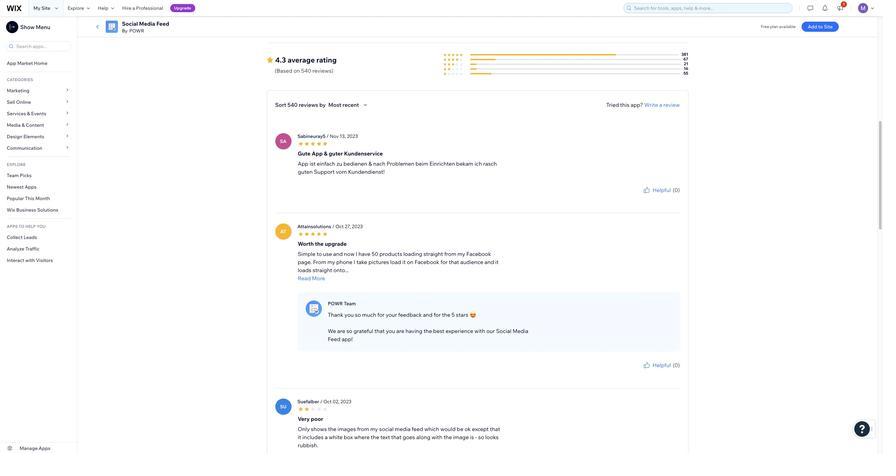 Task type: vqa. For each thing, say whether or not it's contained in the screenshot.
Free plan available
yes



Task type: locate. For each thing, give the bounding box(es) containing it.
helpful for simple to use and now i have 50 products loading straight from my facebook page. from my phone i take pictures load it on facebook for that audience and it loads straight onto...
[[653, 362, 672, 368]]

collect leads link
[[0, 232, 77, 243]]

with inside very poor only shows the images from my social media feed which would be ok except that it includes a white box where the text that goes along with the image is - so looks rubbish.
[[432, 434, 443, 440]]

powr right p o image
[[328, 300, 343, 307]]

1 horizontal spatial on
[[407, 259, 414, 265]]

it right load
[[403, 259, 406, 265]]

0 horizontal spatial i
[[354, 259, 356, 265]]

0 horizontal spatial apps
[[25, 184, 37, 190]]

popular this month
[[7, 195, 50, 202]]

explore
[[7, 162, 26, 167]]

1 horizontal spatial apps
[[39, 445, 51, 451]]

0 horizontal spatial social
[[122, 20, 138, 27]]

and up 'phone'
[[334, 250, 343, 257]]

where
[[354, 434, 370, 440]]

/ left nov
[[327, 133, 329, 139]]

i right now
[[356, 250, 358, 257]]

and inside "thank you so much for your feedback and for the 5 stars 😍 we are so grateful that you are having the best experience with our social media feed app!"
[[423, 311, 433, 318]]

2 vertical spatial /
[[321, 399, 323, 405]]

that inside "thank you so much for your feedback and for the 5 stars 😍 we are so grateful that you are having the best experience with our social media feed app!"
[[375, 328, 385, 334]]

apps inside 'link'
[[39, 445, 51, 451]]

services
[[7, 111, 26, 117]]

1 horizontal spatial read more button
[[298, 274, 501, 282]]

the left text
[[371, 434, 380, 440]]

0 horizontal spatial oct
[[324, 399, 332, 405]]

1 horizontal spatial more
[[312, 275, 325, 282]]

1 (0) from the top
[[674, 187, 681, 193]]

write
[[645, 101, 659, 108]]

0 vertical spatial feedback
[[663, 194, 681, 199]]

1 horizontal spatial powr
[[328, 300, 343, 307]]

on inside worth the upgrade simple to use and now i have 50 products loading straight from my facebook page. from my phone i take pictures load it on facebook for that audience and it loads straight onto... read more
[[407, 259, 414, 265]]

app left market
[[7, 60, 16, 66]]

2 vertical spatial your
[[653, 369, 662, 374]]

that down 'media'
[[392, 434, 402, 440]]

attainsolutions
[[298, 223, 332, 229]]

1 vertical spatial read more button
[[298, 274, 501, 282]]

1 vertical spatial a
[[660, 101, 663, 108]]

540 down "4.3 average rating"
[[301, 67, 312, 74]]

1 vertical spatial helpful button
[[643, 361, 672, 369]]

helpful
[[653, 187, 672, 193], [653, 362, 672, 368]]

0 vertical spatial my
[[458, 250, 466, 257]]

0 vertical spatial media
[[139, 20, 155, 27]]

my site
[[33, 5, 50, 11]]

1 vertical spatial /
[[333, 223, 335, 229]]

540 right sort
[[288, 101, 298, 108]]

app up guten
[[298, 160, 309, 167]]

1 vertical spatial on
[[407, 259, 414, 265]]

0 vertical spatial 540
[[301, 67, 312, 74]]

0 vertical spatial social
[[122, 20, 138, 27]]

a right the write
[[660, 101, 663, 108]]

1 horizontal spatial to
[[819, 24, 824, 30]]

0 horizontal spatial read more button
[[267, 14, 294, 22]]

2 helpful from the top
[[653, 362, 672, 368]]

media up design on the top left
[[7, 122, 21, 128]]

plan
[[771, 24, 779, 29]]

0 vertical spatial app
[[7, 60, 16, 66]]

to inside worth the upgrade simple to use and now i have 50 products loading straight from my facebook page. from my phone i take pictures load it on facebook for that audience and it loads straight onto... read more
[[317, 250, 322, 257]]

1 vertical spatial thank
[[328, 311, 344, 318]]

upgrade button
[[170, 4, 195, 12]]

and left the 5
[[423, 311, 433, 318]]

2023 right 27, on the left
[[352, 223, 363, 229]]

2 horizontal spatial /
[[333, 223, 335, 229]]

/ right the suefalber
[[321, 399, 323, 405]]

2 vertical spatial and
[[423, 311, 433, 318]]

loading
[[404, 250, 423, 257]]

newest apps
[[7, 184, 37, 190]]

/ for very poor
[[321, 399, 323, 405]]

app market home link
[[0, 57, 77, 69]]

0 horizontal spatial more
[[281, 15, 294, 22]]

phone
[[337, 259, 353, 265]]

the up use
[[315, 240, 324, 247]]

1 horizontal spatial from
[[445, 250, 457, 257]]

powr right "by"
[[129, 28, 144, 34]]

2 horizontal spatial with
[[475, 328, 486, 334]]

2023
[[347, 133, 358, 139], [352, 223, 363, 229], [341, 399, 352, 405]]

my down use
[[328, 259, 335, 265]]

1 helpful from the top
[[653, 187, 672, 193]]

media
[[139, 20, 155, 27], [7, 122, 21, 128], [513, 328, 529, 334]]

0 vertical spatial with
[[25, 257, 35, 263]]

& left content
[[22, 122, 25, 128]]

site right "my"
[[41, 5, 50, 11]]

oct left 02,
[[324, 399, 332, 405]]

media & content
[[7, 122, 44, 128]]

2023 right 02,
[[341, 399, 352, 405]]

2 thank you for your feedback from the top
[[627, 369, 681, 374]]

0 horizontal spatial my
[[328, 259, 335, 265]]

apps right manage
[[39, 445, 51, 451]]

on down average
[[294, 67, 300, 74]]

sabineuray5 / nov 13, 2023
[[298, 133, 358, 139]]

the down would
[[444, 434, 452, 440]]

team picks link
[[0, 170, 77, 181]]

0 vertical spatial read
[[267, 15, 280, 22]]

0 horizontal spatial and
[[334, 250, 343, 257]]

team
[[7, 172, 19, 179], [344, 300, 356, 307]]

thank
[[627, 194, 638, 199], [328, 311, 344, 318], [627, 369, 638, 374]]

media inside "thank you so much for your feedback and for the 5 stars 😍 we are so grateful that you are having the best experience with our social media feed app!"
[[513, 328, 529, 334]]

best
[[434, 328, 445, 334]]

with
[[25, 257, 35, 263], [475, 328, 486, 334], [432, 434, 443, 440]]

simple
[[298, 250, 316, 257]]

so right '-'
[[479, 434, 485, 440]]

2 vertical spatial my
[[371, 426, 378, 432]]

2 helpful button from the top
[[643, 361, 672, 369]]

marketing link
[[0, 85, 77, 96]]

recent
[[343, 101, 359, 108]]

1 vertical spatial social
[[497, 328, 512, 334]]

1 vertical spatial apps
[[39, 445, 51, 451]]

the left best
[[424, 328, 432, 334]]

0 horizontal spatial 540
[[288, 101, 298, 108]]

1 vertical spatial my
[[328, 259, 335, 265]]

0 vertical spatial /
[[327, 133, 329, 139]]

gute app & guter kundenservice app ist einfach zu bedienen & nach problemen beim einrichten bekam ich rasch guten support vom kundendienst!
[[298, 150, 497, 175]]

to
[[19, 224, 24, 229]]

on down loading
[[407, 259, 414, 265]]

0 vertical spatial helpful
[[653, 187, 672, 193]]

image
[[454, 434, 469, 440]]

that inside worth the upgrade simple to use and now i have 50 products loading straight from my facebook page. from my phone i take pictures load it on facebook for that audience and it loads straight onto... read more
[[449, 259, 460, 265]]

images
[[338, 426, 356, 432]]

tried this app? write a review
[[607, 101, 681, 108]]

experience
[[446, 328, 474, 334]]

2023 right 13,
[[347, 133, 358, 139]]

1 horizontal spatial oct
[[336, 223, 344, 229]]

4.3 average rating
[[275, 55, 337, 64]]

by
[[122, 28, 128, 34]]

2 horizontal spatial and
[[485, 259, 495, 265]]

wix business solutions
[[7, 207, 58, 213]]

oct for worth the upgrade
[[336, 223, 344, 229]]

site right add
[[825, 24, 834, 30]]

explore
[[68, 5, 84, 11]]

1 horizontal spatial media
[[139, 20, 155, 27]]

newest
[[7, 184, 24, 190]]

1 vertical spatial powr
[[328, 300, 343, 307]]

0 horizontal spatial a
[[133, 5, 135, 11]]

2023 for worth the upgrade
[[352, 223, 363, 229]]

& left events
[[27, 111, 30, 117]]

2 horizontal spatial so
[[479, 434, 485, 440]]

1 helpful button from the top
[[643, 186, 672, 194]]

0 vertical spatial your
[[653, 194, 662, 199]]

social media feed logo image
[[106, 21, 118, 33]]

help
[[98, 5, 108, 11]]

2023 for gute app & guter kundenservice
[[347, 133, 358, 139]]

media down professional
[[139, 20, 155, 27]]

the
[[315, 240, 324, 247], [442, 311, 451, 318], [424, 328, 432, 334], [328, 426, 337, 432], [371, 434, 380, 440], [444, 434, 452, 440]]

2 horizontal spatial media
[[513, 328, 529, 334]]

1 horizontal spatial read
[[298, 275, 311, 282]]

(0) for simple to use and now i have 50 products loading straight from my facebook page. from my phone i take pictures load it on facebook for that audience and it loads straight onto...
[[674, 362, 681, 368]]

are left having
[[397, 328, 405, 334]]

rubbish.
[[298, 442, 319, 449]]

media inside sidebar element
[[7, 122, 21, 128]]

so up app!
[[347, 328, 353, 334]]

that right the grateful
[[375, 328, 385, 334]]

einrichten
[[430, 160, 455, 167]]

only
[[298, 426, 310, 432]]

1 horizontal spatial it
[[403, 259, 406, 265]]

onto...
[[334, 267, 349, 273]]

are right we
[[338, 328, 346, 334]]

suefalber / oct 02, 2023
[[298, 399, 352, 405]]

1 vertical spatial thank you for your feedback
[[627, 369, 681, 374]]

0 horizontal spatial app
[[7, 60, 16, 66]]

1 horizontal spatial my
[[371, 426, 378, 432]]

hire a professional link
[[118, 0, 167, 16]]

load
[[391, 259, 402, 265]]

with down the which
[[432, 434, 443, 440]]

0 vertical spatial a
[[133, 5, 135, 11]]

social up "by"
[[122, 20, 138, 27]]

team down explore
[[7, 172, 19, 179]]

oct left 27, on the left
[[336, 223, 344, 229]]

site
[[41, 5, 50, 11], [825, 24, 834, 30]]

social media feed by powr
[[122, 20, 169, 34]]

0 vertical spatial (0)
[[674, 187, 681, 193]]

my left social
[[371, 426, 378, 432]]

apps up this
[[25, 184, 37, 190]]

0 vertical spatial to
[[819, 24, 824, 30]]

2 vertical spatial media
[[513, 328, 529, 334]]

would
[[441, 426, 456, 432]]

apps
[[7, 224, 18, 229]]

1 horizontal spatial so
[[355, 311, 361, 318]]

0 horizontal spatial read
[[267, 15, 280, 22]]

& up kundendienst! at the left top of page
[[369, 160, 372, 167]]

0 horizontal spatial /
[[321, 399, 323, 405]]

0 vertical spatial thank you for your feedback
[[627, 194, 681, 199]]

help
[[25, 224, 36, 229]]

27,
[[345, 223, 351, 229]]

1 vertical spatial to
[[317, 250, 322, 257]]

facebook down loading
[[415, 259, 440, 265]]

facebook up "audience"
[[467, 250, 492, 257]]

i left take
[[354, 259, 356, 265]]

be
[[457, 426, 464, 432]]

so left much
[[355, 311, 361, 318]]

my up "audience"
[[458, 250, 466, 257]]

team up the grateful
[[344, 300, 356, 307]]

with down the traffic
[[25, 257, 35, 263]]

& left guter
[[324, 150, 328, 157]]

from
[[445, 250, 457, 257], [357, 426, 369, 432]]

0 horizontal spatial it
[[298, 434, 301, 440]]

helpful button for app ist einfach zu bedienen & nach problemen beim einrichten bekam ich rasch guten support vom kundendienst!
[[643, 186, 672, 194]]

0 vertical spatial read more button
[[267, 14, 294, 22]]

5
[[452, 311, 455, 318]]

0 horizontal spatial from
[[357, 426, 369, 432]]

are
[[338, 328, 346, 334], [397, 328, 405, 334]]

(0) for app ist einfach zu bedienen & nach problemen beim einrichten bekam ich rasch guten support vom kundendienst!
[[674, 187, 681, 193]]

1 vertical spatial with
[[475, 328, 486, 334]]

reviews)
[[313, 67, 334, 74]]

and right "audience"
[[485, 259, 495, 265]]

that left "audience"
[[449, 259, 460, 265]]

to inside button
[[819, 24, 824, 30]]

0 horizontal spatial with
[[25, 257, 35, 263]]

0 vertical spatial team
[[7, 172, 19, 179]]

feed down professional
[[157, 20, 169, 27]]

0 horizontal spatial site
[[41, 5, 50, 11]]

1 vertical spatial app
[[312, 150, 323, 157]]

2 (0) from the top
[[674, 362, 681, 368]]

with inside "thank you so much for your feedback and for the 5 stars 😍 we are so grateful that you are having the best experience with our social media feed app!"
[[475, 328, 486, 334]]

it right "audience"
[[496, 259, 499, 265]]

analyze
[[7, 246, 24, 252]]

from
[[313, 259, 327, 265]]

1 thank you for your feedback from the top
[[627, 194, 681, 199]]

that
[[449, 259, 460, 265], [375, 328, 385, 334], [490, 426, 501, 432], [392, 434, 402, 440]]

2 vertical spatial so
[[479, 434, 485, 440]]

app up ist
[[312, 150, 323, 157]]

1 horizontal spatial site
[[825, 24, 834, 30]]

feed down we
[[328, 336, 341, 342]]

zu
[[337, 160, 343, 167]]

0 horizontal spatial to
[[317, 250, 322, 257]]

Search for tools, apps, help & more... field
[[633, 3, 791, 13]]

0 vertical spatial facebook
[[467, 250, 492, 257]]

communication link
[[0, 142, 77, 154]]

popular this month link
[[0, 193, 77, 204]]

0 vertical spatial thank
[[627, 194, 638, 199]]

write a review button
[[645, 101, 681, 109]]

1 vertical spatial from
[[357, 426, 369, 432]]

app market home
[[7, 60, 47, 66]]

/ left 27, on the left
[[333, 223, 335, 229]]

straight down from
[[313, 267, 333, 273]]

0 horizontal spatial on
[[294, 67, 300, 74]]

available
[[780, 24, 796, 29]]

0 vertical spatial oct
[[336, 223, 344, 229]]

-
[[476, 434, 477, 440]]

(based
[[275, 67, 293, 74]]

our
[[487, 328, 495, 334]]

einfach
[[317, 160, 336, 167]]

social right our
[[497, 328, 512, 334]]

1 vertical spatial read
[[298, 275, 311, 282]]

0 horizontal spatial feed
[[157, 20, 169, 27]]

it down only
[[298, 434, 301, 440]]

feed inside social media feed by powr
[[157, 20, 169, 27]]

a left white
[[325, 434, 328, 440]]

1 vertical spatial more
[[312, 275, 325, 282]]

powr inside social media feed by powr
[[129, 28, 144, 34]]

picks
[[20, 172, 32, 179]]

1 vertical spatial site
[[825, 24, 834, 30]]

manage apps link
[[0, 443, 77, 454]]

/ for worth the upgrade
[[333, 223, 335, 229]]

thank you for your feedback
[[627, 194, 681, 199], [627, 369, 681, 374]]

2 vertical spatial with
[[432, 434, 443, 440]]

your inside "thank you so much for your feedback and for the 5 stars 😍 we are so grateful that you are having the best experience with our social media feed app!"
[[386, 311, 397, 318]]

straight right loading
[[424, 250, 444, 257]]

to up from
[[317, 250, 322, 257]]

we
[[328, 328, 336, 334]]

interact with visitors link
[[0, 255, 77, 266]]

goes
[[403, 434, 415, 440]]

1 horizontal spatial straight
[[424, 250, 444, 257]]

show menu button
[[6, 21, 50, 33]]

0 vertical spatial powr
[[129, 28, 144, 34]]

media right our
[[513, 328, 529, 334]]

hire a professional
[[122, 5, 163, 11]]

feedback inside "thank you so much for your feedback and for the 5 stars 😍 we are so grateful that you are having the best experience with our social media feed app!"
[[399, 311, 422, 318]]

help button
[[94, 0, 118, 16]]

helpful button for simple to use and now i have 50 products loading straight from my facebook page. from my phone i take pictures load it on facebook for that audience and it loads straight onto...
[[643, 361, 672, 369]]

1 horizontal spatial with
[[432, 434, 443, 440]]

with left our
[[475, 328, 486, 334]]

manage apps
[[20, 445, 51, 451]]

from inside very poor only shows the images from my social media feed which would be ok except that it includes a white box where the text that goes along with the image is - so looks rubbish.
[[357, 426, 369, 432]]

a right hire
[[133, 5, 135, 11]]

1 horizontal spatial and
[[423, 311, 433, 318]]

0 vertical spatial 2023
[[347, 133, 358, 139]]

1 vertical spatial helpful
[[653, 362, 672, 368]]

0 horizontal spatial facebook
[[415, 259, 440, 265]]

reviews
[[299, 101, 318, 108]]

you
[[639, 194, 646, 199], [345, 311, 354, 318], [386, 328, 396, 334], [639, 369, 646, 374]]

a inside very poor only shows the images from my social media feed which would be ok except that it includes a white box where the text that goes along with the image is - so looks rubbish.
[[325, 434, 328, 440]]

to right add
[[819, 24, 824, 30]]

straight
[[424, 250, 444, 257], [313, 267, 333, 273]]

2 vertical spatial 2023
[[341, 399, 352, 405]]



Task type: describe. For each thing, give the bounding box(es) containing it.
nov
[[330, 133, 339, 139]]

categories
[[7, 77, 33, 82]]

oct for very poor
[[324, 399, 332, 405]]

services & events
[[7, 111, 46, 117]]

your for app ist einfach zu bedienen & nach problemen beim einrichten bekam ich rasch guten support vom kundendienst!
[[653, 194, 662, 199]]

ok
[[465, 426, 471, 432]]

feedback for simple to use and now i have 50 products loading straight from my facebook page. from my phone i take pictures load it on facebook for that audience and it loads straight onto...
[[663, 369, 681, 374]]

50
[[372, 250, 379, 257]]

very
[[298, 415, 310, 422]]

home
[[34, 60, 47, 66]]

social
[[380, 426, 394, 432]]

design
[[7, 134, 22, 140]]

helpful for app ist einfach zu bedienen & nach problemen beim einrichten bekam ich rasch guten support vom kundendienst!
[[653, 187, 672, 193]]

kundenservice
[[344, 150, 383, 157]]

su
[[280, 404, 287, 410]]

loads
[[298, 267, 312, 273]]

sidebar element
[[0, 16, 77, 454]]

2023 for very poor
[[341, 399, 352, 405]]

2 horizontal spatial it
[[496, 259, 499, 265]]

take
[[357, 259, 368, 265]]

sell
[[7, 99, 15, 105]]

02,
[[333, 399, 340, 405]]

media & content link
[[0, 119, 77, 131]]

sort
[[275, 101, 287, 108]]

2 horizontal spatial my
[[458, 250, 466, 257]]

bedienen
[[344, 160, 368, 167]]

so inside very poor only shows the images from my social media feed which would be ok except that it includes a white box where the text that goes along with the image is - so looks rubbish.
[[479, 434, 485, 440]]

ich
[[475, 160, 482, 167]]

team inside sidebar element
[[7, 172, 19, 179]]

read inside worth the upgrade simple to use and now i have 50 products loading straight from my facebook page. from my phone i take pictures load it on facebook for that audience and it loads straight onto... read more
[[298, 275, 311, 282]]

1 horizontal spatial i
[[356, 250, 358, 257]]

use
[[323, 250, 332, 257]]

elements
[[23, 134, 44, 140]]

marketing
[[7, 88, 29, 94]]

much
[[362, 311, 377, 318]]

powr team
[[328, 300, 356, 307]]

free plan available
[[762, 24, 796, 29]]

wix business solutions link
[[0, 204, 77, 216]]

is
[[470, 434, 474, 440]]

average
[[288, 55, 315, 64]]

beim
[[416, 160, 429, 167]]

popular
[[7, 195, 24, 202]]

apps for newest apps
[[25, 184, 37, 190]]

2 vertical spatial app
[[298, 160, 309, 167]]

from inside worth the upgrade simple to use and now i have 50 products loading straight from my facebook page. from my phone i take pictures load it on facebook for that audience and it loads straight onto... read more
[[445, 250, 457, 257]]

social inside social media feed by powr
[[122, 20, 138, 27]]

you
[[37, 224, 46, 229]]

app inside sidebar element
[[7, 60, 16, 66]]

with inside sidebar element
[[25, 257, 35, 263]]

add
[[809, 24, 818, 30]]

analyze traffic link
[[0, 243, 77, 255]]

professional
[[136, 5, 163, 11]]

support
[[314, 168, 335, 175]]

381
[[682, 52, 689, 57]]

show menu
[[20, 24, 50, 30]]

feed
[[412, 426, 424, 432]]

13,
[[340, 133, 346, 139]]

1 are from the left
[[338, 328, 346, 334]]

sell online
[[7, 99, 31, 105]]

1
[[844, 2, 846, 6]]

for inside worth the upgrade simple to use and now i have 50 products loading straight from my facebook page. from my phone i take pictures load it on facebook for that audience and it loads straight onto... read more
[[441, 259, 448, 265]]

0 horizontal spatial straight
[[313, 267, 333, 273]]

rasch
[[484, 160, 497, 167]]

😍
[[470, 311, 477, 318]]

1 horizontal spatial facebook
[[467, 250, 492, 257]]

shows
[[311, 426, 327, 432]]

thank inside "thank you so much for your feedback and for the 5 stars 😍 we are so grateful that you are having the best experience with our social media feed app!"
[[328, 311, 344, 318]]

2 horizontal spatial a
[[660, 101, 663, 108]]

now
[[344, 250, 355, 257]]

0 vertical spatial on
[[294, 67, 300, 74]]

this
[[621, 101, 630, 108]]

& inside 'link'
[[27, 111, 30, 117]]

social inside "thank you so much for your feedback and for the 5 stars 😍 we are so grateful that you are having the best experience with our social media feed app!"
[[497, 328, 512, 334]]

1 vertical spatial i
[[354, 259, 356, 265]]

collect leads
[[7, 234, 37, 240]]

2 are from the left
[[397, 328, 405, 334]]

21
[[685, 61, 689, 66]]

except
[[472, 426, 489, 432]]

wix
[[7, 207, 15, 213]]

grateful
[[354, 328, 374, 334]]

online
[[16, 99, 31, 105]]

bekam
[[457, 160, 474, 167]]

most recent button
[[329, 101, 369, 109]]

show
[[20, 24, 35, 30]]

more inside worth the upgrade simple to use and now i have 50 products loading straight from my facebook page. from my phone i take pictures load it on facebook for that audience and it loads straight onto... read more
[[312, 275, 325, 282]]

site inside button
[[825, 24, 834, 30]]

your for simple to use and now i have 50 products loading straight from my facebook page. from my phone i take pictures load it on facebook for that audience and it loads straight onto...
[[653, 369, 662, 374]]

Search apps... field
[[14, 42, 69, 51]]

design elements link
[[0, 131, 77, 142]]

thank you so much for your feedback and for the 5 stars 😍 we are so grateful that you are having the best experience with our social media feed app!
[[328, 311, 529, 342]]

the left the 5
[[442, 311, 451, 318]]

1 vertical spatial 540
[[288, 101, 298, 108]]

that up looks
[[490, 426, 501, 432]]

thank you for your feedback for app ist einfach zu bedienen & nach problemen beim einrichten bekam ich rasch guten support vom kundendienst!
[[627, 194, 681, 199]]

it inside very poor only shows the images from my social media feed which would be ok except that it includes a white box where the text that goes along with the image is - so looks rubbish.
[[298, 434, 301, 440]]

thank you for your feedback for simple to use and now i have 50 products loading straight from my facebook page. from my phone i take pictures load it on facebook for that audience and it loads straight onto...
[[627, 369, 681, 374]]

feedback for app ist einfach zu bedienen & nach problemen beim einrichten bekam ich rasch guten support vom kundendienst!
[[663, 194, 681, 199]]

55
[[684, 71, 689, 76]]

guten
[[298, 168, 313, 175]]

media inside social media feed by powr
[[139, 20, 155, 27]]

0 vertical spatial site
[[41, 5, 50, 11]]

0 vertical spatial and
[[334, 250, 343, 257]]

feed inside "thank you so much for your feedback and for the 5 stars 😍 we are so grateful that you are having the best experience with our social media feed app!"
[[328, 336, 341, 342]]

app?
[[631, 101, 644, 108]]

1 horizontal spatial team
[[344, 300, 356, 307]]

month
[[35, 195, 50, 202]]

white
[[329, 434, 343, 440]]

by
[[320, 101, 326, 108]]

/ for gute app & guter kundenservice
[[327, 133, 329, 139]]

thank for app ist einfach zu bedienen & nach problemen beim einrichten bekam ich rasch guten support vom kundendienst!
[[627, 194, 638, 199]]

2 horizontal spatial app
[[312, 150, 323, 157]]

the inside worth the upgrade simple to use and now i have 50 products loading straight from my facebook page. from my phone i take pictures load it on facebook for that audience and it loads straight onto... read more
[[315, 240, 324, 247]]

tried
[[607, 101, 620, 108]]

1 vertical spatial so
[[347, 328, 353, 334]]

the up white
[[328, 426, 337, 432]]

products
[[380, 250, 403, 257]]

apps for manage apps
[[39, 445, 51, 451]]

sabineuray5
[[298, 133, 326, 139]]

my inside very poor only shows the images from my social media feed which would be ok except that it includes a white box where the text that goes along with the image is - so looks rubbish.
[[371, 426, 378, 432]]

sell online link
[[0, 96, 77, 108]]

page.
[[298, 259, 312, 265]]

hire
[[122, 5, 131, 11]]

my
[[33, 5, 40, 11]]

0 vertical spatial more
[[281, 15, 294, 22]]

add to site button
[[803, 22, 840, 32]]

4.3
[[275, 55, 286, 64]]

p o image
[[306, 300, 322, 317]]

0 vertical spatial so
[[355, 311, 361, 318]]

1 vertical spatial facebook
[[415, 259, 440, 265]]

1 horizontal spatial 540
[[301, 67, 312, 74]]

thank for simple to use and now i have 50 products loading straight from my facebook page. from my phone i take pictures load it on facebook for that audience and it loads straight onto...
[[627, 369, 638, 374]]

free
[[762, 24, 770, 29]]



